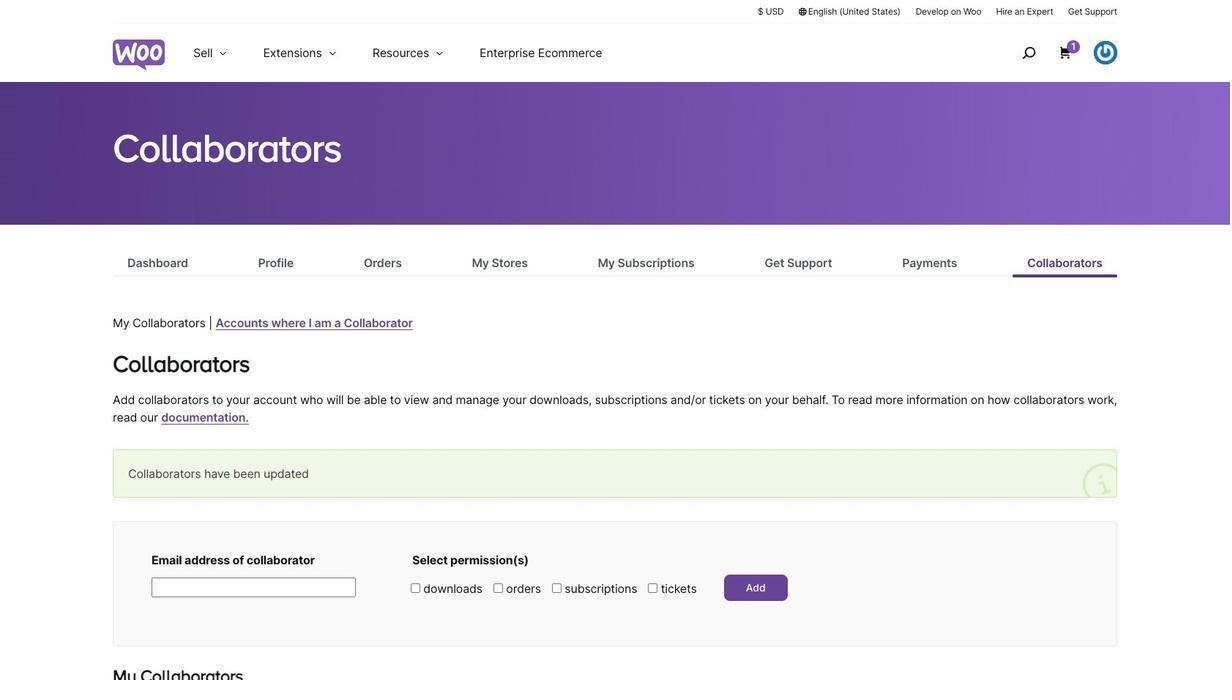 Task type: vqa. For each thing, say whether or not it's contained in the screenshot.
ONLINE
no



Task type: describe. For each thing, give the bounding box(es) containing it.
service navigation menu element
[[991, 29, 1118, 77]]



Task type: locate. For each thing, give the bounding box(es) containing it.
open account menu image
[[1095, 41, 1118, 64]]

search image
[[1018, 41, 1041, 64]]

None checkbox
[[494, 584, 503, 594]]

None checkbox
[[411, 584, 421, 594], [552, 584, 562, 594], [649, 584, 658, 594], [411, 584, 421, 594], [552, 584, 562, 594], [649, 584, 658, 594]]



